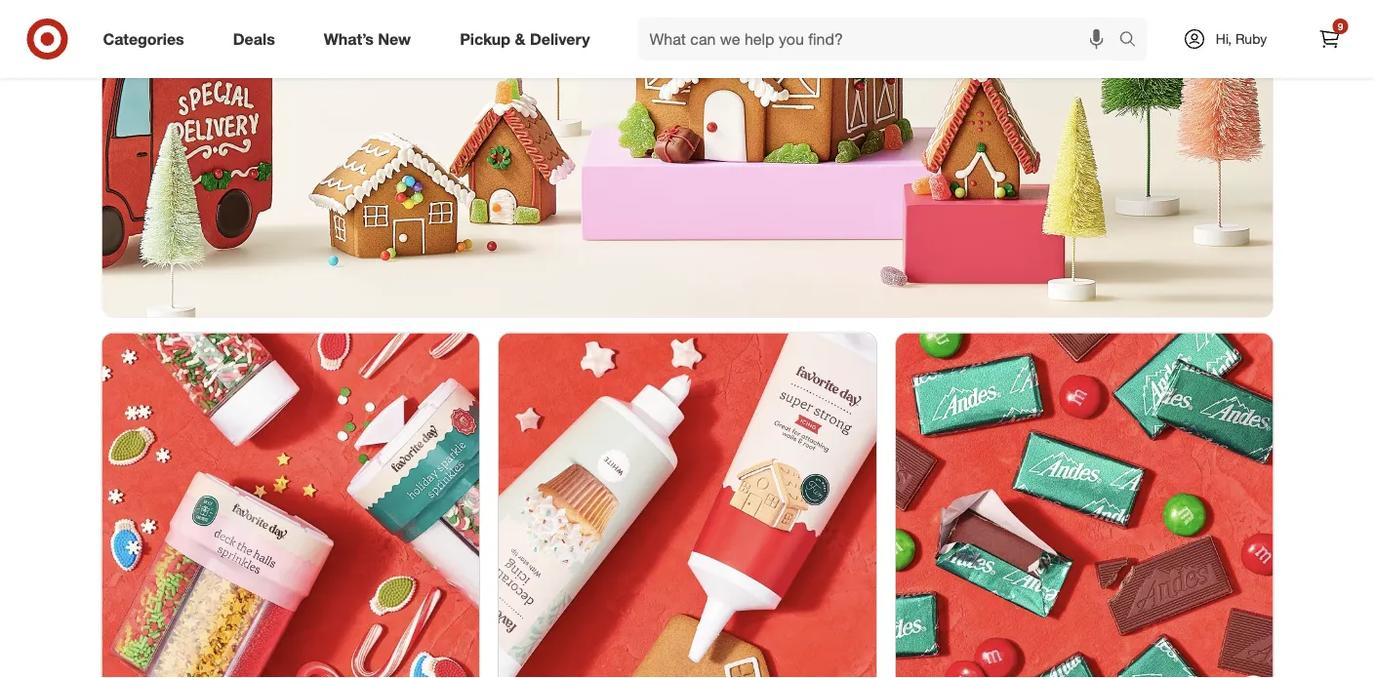 Task type: locate. For each thing, give the bounding box(es) containing it.
What can we help you find? suggestions appear below search field
[[638, 18, 1124, 61]]

delivery
[[530, 29, 590, 48]]

pickup & delivery
[[460, 29, 590, 48]]

search
[[1111, 31, 1158, 50]]

9 link
[[1309, 18, 1352, 61]]

&
[[515, 29, 526, 48]]

what's new link
[[307, 18, 436, 61]]

categories link
[[86, 18, 209, 61]]

deals
[[233, 29, 275, 48]]

hi, ruby
[[1216, 30, 1267, 47]]

new
[[378, 29, 411, 48]]

pickup & delivery link
[[443, 18, 615, 61]]

pickup
[[460, 29, 511, 48]]

deals link
[[216, 18, 300, 61]]

ruby
[[1236, 30, 1267, 47]]



Task type: describe. For each thing, give the bounding box(es) containing it.
search button
[[1111, 18, 1158, 64]]

what's new
[[324, 29, 411, 48]]

categories
[[103, 29, 184, 48]]

what's
[[324, 29, 374, 48]]

9
[[1338, 20, 1344, 32]]

hi,
[[1216, 30, 1232, 47]]



Task type: vqa. For each thing, say whether or not it's contained in the screenshot.
Ear Piercing "OPTION"
no



